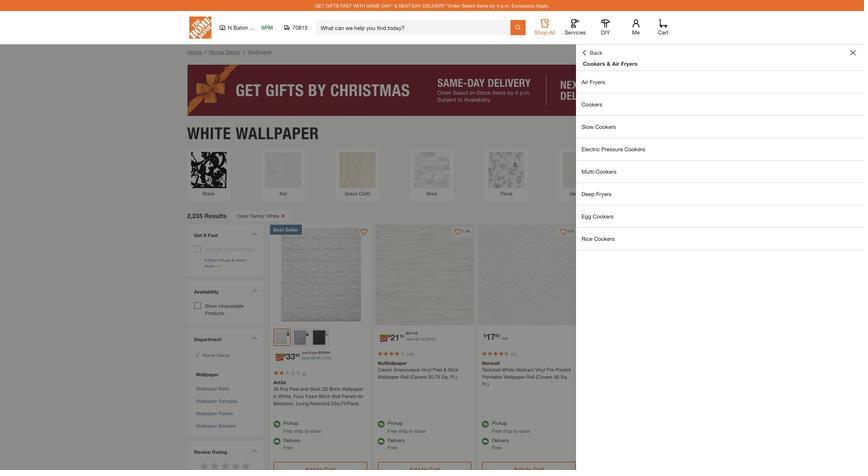 Task type: describe. For each thing, give the bounding box(es) containing it.
day
[[412, 3, 422, 8]]

items
[[477, 3, 489, 8]]

( for ( 137 )
[[407, 353, 407, 357]]

3d
[[322, 386, 328, 392]]

floral
[[501, 191, 513, 197]]

cookers down back button
[[583, 60, 605, 67]]

pickup for nuwallpaper cream grassweave vinyl peel & stick wallpaper roll (covers 30.75 sq. ft.)
[[388, 420, 403, 426]]

137
[[407, 353, 414, 357]]

show unavailable products
[[205, 303, 244, 316]]

me
[[632, 29, 640, 36]]

kid
[[280, 191, 287, 197]]

p.m.
[[501, 3, 510, 8]]

pre-
[[547, 367, 556, 373]]

same-
[[367, 3, 382, 8]]

$ right 74
[[406, 331, 408, 336]]

fast
[[341, 3, 352, 8]]

get gifts fast with same-day* & next-day delivery *order select items by 4 p.m. exclusions apply.
[[315, 3, 550, 8]]

%) inside /package $ 39 . 99 save $ 6 . 00 ( 15 %)
[[327, 356, 332, 361]]

1 pickup free ship to store from the left
[[283, 420, 321, 434]]

1 pickup from the left
[[283, 420, 298, 426]]

1 available for pickup image from the left
[[273, 421, 280, 428]]

grassweave
[[394, 367, 420, 373]]

brick image
[[414, 152, 450, 188]]

home for home / home decor / wallpaper
[[187, 49, 202, 55]]

all
[[549, 29, 555, 36]]

2,235 results
[[187, 212, 227, 220]]

(covers inside the norwall textured white abstract vinyl pre-pasted paintable wallpaper roll (covers 56 sq. ft.)
[[536, 374, 553, 380]]

74
[[400, 334, 404, 339]]

1 vertical spatial panels
[[219, 411, 233, 417]]

2 star symbol image from the left
[[241, 461, 251, 471]]

n
[[228, 24, 232, 31]]

3 star symbol image from the left
[[230, 461, 241, 471]]

paintable
[[482, 374, 502, 380]]

0 vertical spatial &
[[394, 3, 397, 8]]

$ 27 . 18 save $ 5 . 44 ( 20 %)
[[406, 331, 436, 341]]

white,
[[279, 394, 292, 399]]

( 77 )
[[511, 353, 517, 357]]

floral link
[[489, 152, 525, 197]]

cookers down the pressure
[[596, 168, 617, 175]]

kid image
[[265, 152, 301, 188]]

2 available for pickup image from the left
[[378, 421, 385, 428]]

free for 1st available for pickup icon from left
[[283, 428, 293, 434]]

loft white brick textured peel & stick vinyl strippable wallpaper (covers 30.75 sq. ft.) image
[[583, 225, 684, 326]]

wallpaper samples
[[196, 398, 238, 404]]

geometric
[[570, 191, 592, 197]]

art3d
[[273, 380, 286, 386]]

delivery for nuwallpaper cream grassweave vinyl peel & stick wallpaper roll (covers 30.75 sq. ft.)
[[388, 438, 405, 444]]

27
[[408, 331, 412, 336]]

borders
[[219, 423, 236, 429]]

30
[[273, 386, 279, 392]]

1 horizontal spatial air
[[612, 60, 620, 67]]

white for color family: white
[[267, 213, 279, 219]]

air fryers link
[[576, 71, 864, 93]]

at
[[224, 247, 228, 252]]

2 star symbol image from the left
[[220, 461, 230, 471]]

drawer close image
[[851, 50, 856, 56]]

to for nuwallpaper cream grassweave vinyl peel & stick wallpaper roll (covers 30.75 sq. ft.)
[[409, 428, 413, 434]]

back button
[[582, 49, 603, 56]]

grass
[[345, 191, 358, 197]]

black image
[[191, 152, 227, 188]]

available for pickup image
[[482, 421, 489, 428]]

17
[[486, 332, 495, 342]]

egg cookers
[[582, 213, 614, 220]]

1 vertical spatial decor
[[217, 353, 230, 358]]

( inside /package $ 39 . 99 save $ 6 . 00 ( 15 %)
[[322, 356, 323, 361]]

wall
[[332, 394, 341, 399]]

multi-cookers link
[[576, 161, 864, 183]]

1 store from the left
[[310, 428, 321, 434]]

free for available for pickup image
[[492, 428, 502, 434]]

$ inside "$ 21 74"
[[388, 334, 391, 339]]

1 vertical spatial &
[[607, 60, 611, 67]]

0 vertical spatial brick
[[427, 191, 438, 197]]

floral image
[[489, 152, 525, 188]]

egg
[[582, 213, 592, 220]]

30.75
[[428, 374, 440, 380]]

norwall
[[482, 361, 500, 366]]

rice
[[582, 236, 593, 242]]

$ 17 85 /roll
[[484, 332, 508, 342]]

department
[[194, 337, 221, 342]]

(covers inside nuwallpaper cream grassweave vinyl peel & stick wallpaper roll (covers 30.75 sq. ft.)
[[410, 374, 427, 380]]

shop savings image
[[638, 152, 674, 188]]

availability link
[[191, 285, 260, 301]]

save inside /package $ 39 . 99 save $ 6 . 00 ( 15 %)
[[302, 356, 310, 361]]

$ down /package
[[311, 356, 313, 361]]

available shipping image for norwall textured white abstract vinyl pre-pasted paintable wallpaper roll (covers 56 sq. ft.)
[[482, 438, 489, 445]]

roll inside the norwall textured white abstract vinyl pre-pasted paintable wallpaper roll (covers 56 sq. ft.)
[[527, 374, 535, 380]]

wallpaper rolls
[[196, 386, 229, 392]]

0 horizontal spatial )
[[305, 372, 306, 376]]

wallpaper borders link
[[196, 423, 236, 429]]

. up 15
[[325, 350, 326, 355]]

deep fryers link
[[576, 183, 864, 205]]

/roll
[[502, 336, 508, 341]]

What can we help you find today? search field
[[321, 20, 510, 35]]

egg cookers link
[[576, 206, 864, 228]]

grass cloth
[[345, 191, 371, 197]]

norwall textured white abstract vinyl pre-pasted paintable wallpaper roll (covers 56 sq. ft.)
[[482, 361, 571, 388]]

wallpaper inside nuwallpaper cream grassweave vinyl peel & stick wallpaper roll (covers 30.75 sq. ft.)
[[378, 374, 399, 380]]

samples
[[219, 398, 238, 404]]

85
[[495, 333, 500, 339]]

back
[[590, 49, 603, 56]]

unavailable
[[219, 303, 244, 309]]

fast
[[208, 232, 218, 238]]

*order
[[447, 3, 461, 8]]

room(43.5sq.ft/pack)
[[310, 401, 359, 407]]

store
[[230, 247, 241, 252]]

white image
[[275, 331, 290, 345]]

5
[[418, 337, 420, 341]]

cookers up sponsored
[[593, 213, 614, 220]]

2,235
[[187, 212, 203, 220]]

nuwallpaper
[[378, 361, 407, 366]]

/package $ 39 . 99 save $ 6 . 00 ( 15 %)
[[302, 350, 332, 361]]

available shipping image for nuwallpaper cream grassweave vinyl peel & stick wallpaper roll (covers 30.75 sq. ft.)
[[378, 438, 385, 445]]

1 delivery from the left
[[283, 438, 301, 444]]

cookers down sponsored
[[594, 236, 615, 242]]

cookers right slow
[[595, 124, 616, 130]]

grass cloth link
[[340, 152, 376, 197]]

apply.
[[536, 3, 550, 8]]

faux
[[294, 394, 304, 399]]

. down /package
[[315, 356, 316, 361]]

electric pressure cookers link
[[576, 138, 864, 160]]

it
[[204, 232, 207, 238]]

feedback link image
[[855, 117, 864, 154]]

1 star symbol image from the left
[[210, 461, 220, 471]]

in stock at store today
[[205, 247, 256, 252]]

home right home link
[[209, 49, 224, 55]]

20
[[427, 337, 431, 341]]

in
[[273, 394, 277, 399]]

services button
[[564, 19, 586, 36]]



Task type: locate. For each thing, give the bounding box(es) containing it.
save inside $ 27 . 18 save $ 5 . 44 ( 20 %)
[[406, 337, 415, 341]]

3 delivery free from the left
[[492, 438, 509, 451]]

peel inside art3d 30 pcs peel and stick 3d brick wallpaper in white, faux foam brick wall panels for bedroom, living room(43.5sq.ft/pack)
[[290, 386, 299, 392]]

15
[[323, 356, 327, 361]]

wallpaper panels link
[[196, 411, 233, 417]]

99 right '39'
[[326, 350, 330, 355]]

1 vertical spatial peel
[[290, 386, 299, 392]]

2 ship from the left
[[399, 428, 408, 434]]

stick inside art3d 30 pcs peel and stick 3d brick wallpaper in white, faux foam brick wall panels for bedroom, living room(43.5sq.ft/pack)
[[310, 386, 321, 392]]

0 vertical spatial save
[[406, 337, 415, 341]]

1 vertical spatial fryers
[[590, 79, 605, 85]]

1 vertical spatial save
[[302, 356, 310, 361]]

77
[[512, 353, 516, 357]]

home for home decor
[[202, 353, 215, 358]]

$ down "18"
[[416, 337, 418, 341]]

$ inside '$ 33 99'
[[284, 353, 286, 358]]

menu
[[576, 71, 864, 251]]

decor down department link at the left bottom
[[217, 353, 230, 358]]

today
[[243, 247, 256, 252]]

1 horizontal spatial roll
[[527, 374, 535, 380]]

2 (covers from the left
[[536, 374, 553, 380]]

1 horizontal spatial peel
[[433, 367, 442, 373]]

/package
[[302, 350, 318, 355]]

wallpaper inside "wallpaper" link
[[196, 372, 219, 378]]

2 horizontal spatial white
[[502, 367, 514, 373]]

0 vertical spatial stick
[[448, 367, 459, 373]]

grey image
[[294, 330, 309, 346]]

vinyl inside nuwallpaper cream grassweave vinyl peel & stick wallpaper roll (covers 30.75 sq. ft.)
[[421, 367, 432, 373]]

1 vertical spatial home decor link
[[202, 352, 230, 359]]

cream grassweave vinyl peel & stick wallpaper roll (covers 30.75 sq. ft.) image
[[374, 225, 475, 326]]

sponsored banner image
[[187, 65, 677, 116]]

color family: white button
[[230, 211, 292, 221]]

1 vertical spatial %)
[[327, 356, 332, 361]]

2 pickup free ship to store from the left
[[388, 420, 426, 434]]

0 horizontal spatial star symbol image
[[199, 461, 210, 471]]

0 horizontal spatial stick
[[310, 386, 321, 392]]

2 vertical spatial &
[[444, 367, 447, 373]]

in
[[205, 247, 209, 252]]

0 horizontal spatial available for pickup image
[[273, 421, 280, 428]]

0 horizontal spatial pickup free ship to store
[[283, 420, 321, 434]]

1 horizontal spatial %)
[[431, 337, 436, 341]]

get it fast
[[194, 232, 218, 238]]

0 vertical spatial peel
[[433, 367, 442, 373]]

1 vertical spatial white
[[267, 213, 279, 219]]

fryers for deep fryers
[[596, 191, 612, 197]]

to
[[305, 428, 309, 434], [409, 428, 413, 434], [513, 428, 518, 434]]

1 horizontal spatial available shipping image
[[482, 438, 489, 445]]

slow cookers link
[[576, 116, 864, 138]]

pickup free ship to store for cream grassweave vinyl peel & stick wallpaper roll (covers 30.75 sq. ft.)
[[388, 420, 426, 434]]

shop all button
[[534, 19, 556, 36]]

0 horizontal spatial pickup
[[283, 420, 298, 426]]

best
[[273, 227, 284, 233]]

home decor link
[[209, 49, 240, 55], [202, 352, 230, 359]]

2 horizontal spatial to
[[513, 428, 518, 434]]

star symbol image
[[210, 461, 220, 471], [220, 461, 230, 471], [230, 461, 241, 471]]

wallpaper samples link
[[196, 398, 238, 404]]

) up and
[[305, 372, 306, 376]]

peel up faux
[[290, 386, 299, 392]]

delivery
[[283, 438, 301, 444], [388, 438, 405, 444], [492, 438, 509, 444]]

review rating
[[194, 449, 227, 455]]

$
[[406, 331, 408, 336], [484, 333, 486, 339], [388, 334, 391, 339], [416, 337, 418, 341], [319, 350, 321, 355], [284, 353, 286, 358], [311, 356, 313, 361]]

1 star symbol image from the left
[[199, 461, 210, 471]]

free
[[283, 428, 293, 434], [388, 428, 397, 434], [492, 428, 502, 434], [283, 445, 293, 451], [388, 445, 397, 451], [492, 445, 502, 451]]

air inside menu
[[582, 79, 588, 85]]

textured white abstract vinyl pre-pasted paintable wallpaper roll (covers 56 sq. ft.) image
[[479, 225, 580, 326]]

) up nuwallpaper cream grassweave vinyl peel & stick wallpaper roll (covers 30.75 sq. ft.)
[[414, 353, 415, 357]]

white for norwall textured white abstract vinyl pre-pasted paintable wallpaper roll (covers 56 sq. ft.)
[[502, 367, 514, 373]]

peel
[[433, 367, 442, 373], [290, 386, 299, 392]]

2 store from the left
[[415, 428, 426, 434]]

0 horizontal spatial peel
[[290, 386, 299, 392]]

( for ( 2 )
[[302, 372, 303, 376]]

ship
[[294, 428, 303, 434], [399, 428, 408, 434], [503, 428, 512, 434]]

99 inside /package $ 39 . 99 save $ 6 . 00 ( 15 %)
[[326, 350, 330, 355]]

fryers for air fryers
[[590, 79, 605, 85]]

2 vinyl from the left
[[535, 367, 546, 373]]

1 horizontal spatial vinyl
[[535, 367, 546, 373]]

exclusions
[[512, 3, 535, 8]]

wallpaper borders
[[196, 423, 236, 429]]

availability
[[194, 289, 219, 295]]

available shipping image
[[378, 438, 385, 445], [482, 438, 489, 445]]

1 vertical spatial brick
[[329, 386, 341, 392]]

%) right the 44
[[431, 337, 436, 341]]

0 vertical spatial ft.)
[[450, 374, 457, 380]]

decor down n
[[226, 49, 240, 55]]

roll inside nuwallpaper cream grassweave vinyl peel & stick wallpaper roll (covers 30.75 sq. ft.)
[[401, 374, 409, 380]]

home decor
[[202, 353, 230, 358]]

air fryers
[[582, 79, 605, 85]]

& inside nuwallpaper cream grassweave vinyl peel & stick wallpaper roll (covers 30.75 sq. ft.)
[[444, 367, 447, 373]]

0 horizontal spatial panels
[[219, 411, 233, 417]]

color family: white
[[237, 213, 279, 219]]

sq. inside nuwallpaper cream grassweave vinyl peel & stick wallpaper roll (covers 30.75 sq. ft.)
[[442, 374, 449, 380]]

save down 27
[[406, 337, 415, 341]]

available for pickup image
[[273, 421, 280, 428], [378, 421, 385, 428]]

sponsored
[[587, 227, 610, 233]]

star symbol image
[[199, 461, 210, 471], [241, 461, 251, 471]]

1 horizontal spatial pickup free ship to store
[[388, 420, 426, 434]]

electric pressure cookers
[[582, 146, 646, 153]]

1 horizontal spatial /
[[243, 49, 245, 55]]

wallpaper rolls link
[[196, 386, 229, 392]]

2 horizontal spatial pickup
[[492, 420, 507, 426]]

3 store from the left
[[519, 428, 530, 434]]

free for first available for pickup icon from right
[[388, 428, 397, 434]]

slow cookers
[[582, 124, 616, 130]]

home decor link down n
[[209, 49, 240, 55]]

and
[[300, 386, 309, 392]]

art3d 30 pcs peel and stick 3d brick wallpaper in white, faux foam brick wall panels for bedroom, living room(43.5sq.ft/pack)
[[273, 380, 364, 407]]

1 horizontal spatial 99
[[326, 350, 330, 355]]

%) inside $ 27 . 18 save $ 5 . 44 ( 20 %)
[[431, 337, 436, 341]]

2 delivery from the left
[[388, 438, 405, 444]]

2 pickup from the left
[[388, 420, 403, 426]]

grass cloth image
[[340, 152, 376, 188]]

home down the home depot logo
[[187, 49, 202, 55]]

1 horizontal spatial panels
[[342, 394, 356, 399]]

white inside the norwall textured white abstract vinyl pre-pasted paintable wallpaper roll (covers 56 sq. ft.)
[[502, 367, 514, 373]]

2
[[303, 372, 305, 376]]

store for norwall textured white abstract vinyl pre-pasted paintable wallpaper roll (covers 56 sq. ft.)
[[519, 428, 530, 434]]

ft.) inside the norwall textured white abstract vinyl pre-pasted paintable wallpaper roll (covers 56 sq. ft.)
[[482, 382, 489, 388]]

cart
[[658, 29, 669, 36]]

0 vertical spatial panels
[[342, 394, 356, 399]]

2 horizontal spatial )
[[516, 353, 517, 357]]

day*
[[382, 3, 393, 8]]

menu containing air fryers
[[576, 71, 864, 251]]

to for norwall textured white abstract vinyl pre-pasted paintable wallpaper roll (covers 56 sq. ft.)
[[513, 428, 518, 434]]

30 pcs peel and stick 3d brick wallpaper in white, faux foam brick wall panels for bedroom, living room(43.5sq.ft/pack) image
[[270, 225, 371, 326]]

&
[[394, 3, 397, 8], [607, 60, 611, 67], [444, 367, 447, 373]]

1 horizontal spatial ft.)
[[482, 382, 489, 388]]

1 ship from the left
[[294, 428, 303, 434]]

( inside $ 27 . 18 save $ 5 . 44 ( 20 %)
[[426, 337, 427, 341]]

99
[[326, 350, 330, 355], [295, 353, 300, 358]]

) for white
[[516, 353, 517, 357]]

4
[[497, 3, 499, 8]]

in stock at store today link
[[205, 247, 256, 252]]

show unavailable products link
[[205, 303, 244, 316]]

roll down abstract
[[527, 374, 535, 380]]

. left 20 at the left bottom
[[420, 337, 421, 341]]

panels
[[342, 394, 356, 399], [219, 411, 233, 417]]

0 vertical spatial home decor link
[[209, 49, 240, 55]]

ship for textured white abstract vinyl pre-pasted paintable wallpaper roll (covers 56 sq. ft.)
[[503, 428, 512, 434]]

vinyl left pre-
[[535, 367, 546, 373]]

deep fryers
[[582, 191, 612, 197]]

sq. inside the norwall textured white abstract vinyl pre-pasted paintable wallpaper roll (covers 56 sq. ft.)
[[561, 374, 568, 380]]

wallpaper inside the norwall textured white abstract vinyl pre-pasted paintable wallpaper roll (covers 56 sq. ft.)
[[504, 374, 525, 380]]

1 horizontal spatial &
[[444, 367, 447, 373]]

(covers down pre-
[[536, 374, 553, 380]]

brick up wall
[[329, 386, 341, 392]]

get it fast link
[[191, 228, 260, 244]]

$ 33 99
[[284, 352, 300, 362]]

decor
[[226, 49, 240, 55], [217, 353, 230, 358]]

1 horizontal spatial ship
[[399, 428, 408, 434]]

stick inside nuwallpaper cream grassweave vinyl peel & stick wallpaper roll (covers 30.75 sq. ft.)
[[448, 367, 459, 373]]

1 to from the left
[[305, 428, 309, 434]]

2 horizontal spatial store
[[519, 428, 530, 434]]

review
[[194, 449, 211, 455]]

sq. right the 30.75
[[442, 374, 449, 380]]

$ down white icon
[[284, 353, 286, 358]]

0 horizontal spatial roll
[[401, 374, 409, 380]]

%) right 00 at the left
[[327, 356, 332, 361]]

3 pickup free ship to store from the left
[[492, 420, 530, 434]]

ft.) right the 30.75
[[450, 374, 457, 380]]

2 vertical spatial white
[[502, 367, 514, 373]]

rouge
[[250, 24, 266, 31]]

white inside button
[[267, 213, 279, 219]]

1 sq. from the left
[[442, 374, 449, 380]]

fryers down cookers & air fryers
[[590, 79, 605, 85]]

1 delivery free from the left
[[283, 438, 301, 451]]

textured
[[482, 367, 501, 373]]

pickup free ship to store for textured white abstract vinyl pre-pasted paintable wallpaper roll (covers 56 sq. ft.)
[[492, 420, 530, 434]]

1 horizontal spatial )
[[414, 353, 415, 357]]

1 horizontal spatial pickup
[[388, 420, 403, 426]]

)
[[414, 353, 415, 357], [516, 353, 517, 357], [305, 372, 306, 376]]

panels inside art3d 30 pcs peel and stick 3d brick wallpaper in white, faux foam brick wall panels for bedroom, living room(43.5sq.ft/pack)
[[342, 394, 356, 399]]

0 horizontal spatial 99
[[295, 353, 300, 358]]

1 vertical spatial stick
[[310, 386, 321, 392]]

0 horizontal spatial &
[[394, 3, 397, 8]]

brick down '3d'
[[319, 394, 330, 399]]

by
[[490, 3, 495, 8]]

0 horizontal spatial (covers
[[410, 374, 427, 380]]

kid link
[[265, 152, 301, 197]]

. right 74
[[412, 331, 413, 336]]

delivery free for textured white abstract vinyl pre-pasted paintable wallpaper roll (covers 56 sq. ft.)
[[492, 438, 509, 451]]

0 horizontal spatial delivery
[[283, 438, 301, 444]]

fryers inside deep fryers link
[[596, 191, 612, 197]]

fryers right deep
[[596, 191, 612, 197]]

peel inside nuwallpaper cream grassweave vinyl peel & stick wallpaper roll (covers 30.75 sq. ft.)
[[433, 367, 442, 373]]

diy
[[601, 29, 610, 36]]

0 horizontal spatial delivery free
[[283, 438, 301, 451]]

black image
[[313, 330, 328, 346]]

fryers down the me
[[621, 60, 638, 67]]

ft.)
[[450, 374, 457, 380], [482, 382, 489, 388]]

cookers link
[[576, 94, 864, 116]]

2 horizontal spatial &
[[607, 60, 611, 67]]

home / home decor / wallpaper
[[187, 49, 272, 55]]

get
[[194, 232, 202, 238]]

) up abstract
[[516, 353, 517, 357]]

cart link
[[656, 19, 671, 36]]

panels left for
[[342, 394, 356, 399]]

2 horizontal spatial delivery free
[[492, 438, 509, 451]]

2 delivery free from the left
[[388, 438, 405, 451]]

0 vertical spatial fryers
[[621, 60, 638, 67]]

2 vertical spatial fryers
[[596, 191, 612, 197]]

1 horizontal spatial available for pickup image
[[378, 421, 385, 428]]

$ 21 74
[[388, 333, 404, 342]]

0 horizontal spatial %)
[[327, 356, 332, 361]]

cream
[[378, 367, 392, 373]]

2 vertical spatial brick
[[319, 394, 330, 399]]

1 horizontal spatial store
[[415, 428, 426, 434]]

1 available shipping image from the left
[[378, 438, 385, 445]]

0 vertical spatial decor
[[226, 49, 240, 55]]

) for grassweave
[[414, 353, 415, 357]]

ft.) down paintable
[[482, 382, 489, 388]]

1 horizontal spatial stick
[[448, 367, 459, 373]]

wallpaper inside art3d 30 pcs peel and stick 3d brick wallpaper in white, faux foam brick wall panels for bedroom, living room(43.5sq.ft/pack)
[[342, 386, 364, 392]]

18
[[413, 331, 418, 336]]

1 horizontal spatial sq.
[[561, 374, 568, 380]]

home down department
[[202, 353, 215, 358]]

2 to from the left
[[409, 428, 413, 434]]

1 horizontal spatial (covers
[[536, 374, 553, 380]]

shop all
[[535, 29, 555, 36]]

1 (covers from the left
[[410, 374, 427, 380]]

0 horizontal spatial ship
[[294, 428, 303, 434]]

vinyl inside the norwall textured white abstract vinyl pre-pasted paintable wallpaper roll (covers 56 sq. ft.)
[[535, 367, 546, 373]]

cookers & air fryers
[[583, 60, 638, 67]]

( 2 )
[[302, 372, 306, 376]]

ft.) inside nuwallpaper cream grassweave vinyl peel & stick wallpaper roll (covers 30.75 sq. ft.)
[[450, 374, 457, 380]]

black
[[203, 191, 215, 197]]

1 horizontal spatial delivery
[[388, 438, 405, 444]]

store for nuwallpaper cream grassweave vinyl peel & stick wallpaper roll (covers 30.75 sq. ft.)
[[415, 428, 426, 434]]

1 horizontal spatial save
[[406, 337, 415, 341]]

0 vertical spatial air
[[612, 60, 620, 67]]

2 horizontal spatial delivery
[[492, 438, 509, 444]]

( for ( 77 )
[[511, 353, 512, 357]]

pasted
[[556, 367, 571, 373]]

electric
[[582, 146, 600, 153]]

vinyl up the 30.75
[[421, 367, 432, 373]]

1 horizontal spatial star symbol image
[[241, 461, 251, 471]]

save down /package
[[302, 356, 310, 361]]

0 vertical spatial white
[[187, 123, 231, 143]]

brick link
[[414, 152, 450, 197]]

0 horizontal spatial vinyl
[[421, 367, 432, 373]]

0 horizontal spatial sq.
[[442, 374, 449, 380]]

3 ship from the left
[[503, 428, 512, 434]]

0 horizontal spatial store
[[310, 428, 321, 434]]

$ up 00 at the left
[[319, 350, 321, 355]]

1 roll from the left
[[401, 374, 409, 380]]

family:
[[250, 213, 265, 219]]

0 horizontal spatial white
[[187, 123, 231, 143]]

roll down grassweave
[[401, 374, 409, 380]]

2 / from the left
[[243, 49, 245, 55]]

99 inside '$ 33 99'
[[295, 353, 300, 358]]

/ down n baton rouge
[[243, 49, 245, 55]]

0 horizontal spatial available shipping image
[[378, 438, 385, 445]]

peel up the 30.75
[[433, 367, 442, 373]]

1 / from the left
[[205, 49, 206, 55]]

0 horizontal spatial to
[[305, 428, 309, 434]]

get
[[315, 3, 324, 8]]

$ left 74
[[388, 334, 391, 339]]

available shipping image
[[273, 438, 280, 445]]

99 left /package
[[295, 353, 300, 358]]

1 vinyl from the left
[[421, 367, 432, 373]]

2 horizontal spatial ship
[[503, 428, 512, 434]]

3 to from the left
[[513, 428, 518, 434]]

panels up borders
[[219, 411, 233, 417]]

geometric image
[[563, 152, 599, 188]]

fryers inside air fryers link
[[590, 79, 605, 85]]

show
[[205, 303, 217, 309]]

2 horizontal spatial pickup free ship to store
[[492, 420, 530, 434]]

39
[[321, 350, 325, 355]]

baton
[[233, 24, 248, 31]]

sq. down 'pasted'
[[561, 374, 568, 380]]

delivery
[[423, 3, 445, 8]]

pickup for norwall textured white abstract vinyl pre-pasted paintable wallpaper roll (covers 56 sq. ft.)
[[492, 420, 507, 426]]

seller
[[285, 227, 298, 233]]

delivery for norwall textured white abstract vinyl pre-pasted paintable wallpaper roll (covers 56 sq. ft.)
[[492, 438, 509, 444]]

home decor link down department
[[202, 352, 230, 359]]

3 pickup from the left
[[492, 420, 507, 426]]

3 delivery from the left
[[492, 438, 509, 444]]

cookers down air fryers
[[582, 101, 603, 108]]

1 horizontal spatial white
[[267, 213, 279, 219]]

0 horizontal spatial air
[[582, 79, 588, 85]]

0 horizontal spatial save
[[302, 356, 310, 361]]

brick down 'brick' image
[[427, 191, 438, 197]]

$ left "85" on the right
[[484, 333, 486, 339]]

2 roll from the left
[[527, 374, 535, 380]]

delivery free for cream grassweave vinyl peel & stick wallpaper roll (covers 30.75 sq. ft.)
[[388, 438, 405, 451]]

cloth
[[359, 191, 371, 197]]

1 vertical spatial air
[[582, 79, 588, 85]]

with
[[353, 3, 365, 8]]

2 available shipping image from the left
[[482, 438, 489, 445]]

review rating link
[[194, 449, 239, 456]]

1 vertical spatial ft.)
[[482, 382, 489, 388]]

1 horizontal spatial to
[[409, 428, 413, 434]]

cookers right the pressure
[[625, 146, 646, 153]]

6
[[313, 356, 315, 361]]

department link
[[191, 332, 260, 347]]

0 vertical spatial %)
[[431, 337, 436, 341]]

0 horizontal spatial /
[[205, 49, 206, 55]]

$ inside $ 17 85 /roll
[[484, 333, 486, 339]]

(covers down grassweave
[[410, 374, 427, 380]]

/ right home link
[[205, 49, 206, 55]]

ship for cream grassweave vinyl peel & stick wallpaper roll (covers 30.75 sq. ft.)
[[399, 428, 408, 434]]

pcs
[[280, 386, 288, 392]]

0 horizontal spatial ft.)
[[450, 374, 457, 380]]

white
[[187, 123, 231, 143], [267, 213, 279, 219], [502, 367, 514, 373]]

foam
[[306, 394, 318, 399]]

free for available shipping icon
[[283, 445, 293, 451]]

1 horizontal spatial delivery free
[[388, 438, 405, 451]]

air
[[612, 60, 620, 67], [582, 79, 588, 85]]

2 sq. from the left
[[561, 374, 568, 380]]

the home depot logo image
[[189, 17, 211, 39]]



Task type: vqa. For each thing, say whether or not it's contained in the screenshot.
'Delivery Free' associated with Cream Grassweave Vinyl Peel & Stick Wallpaper Roll (Covers 30.75 Sq. Ft.)
yes



